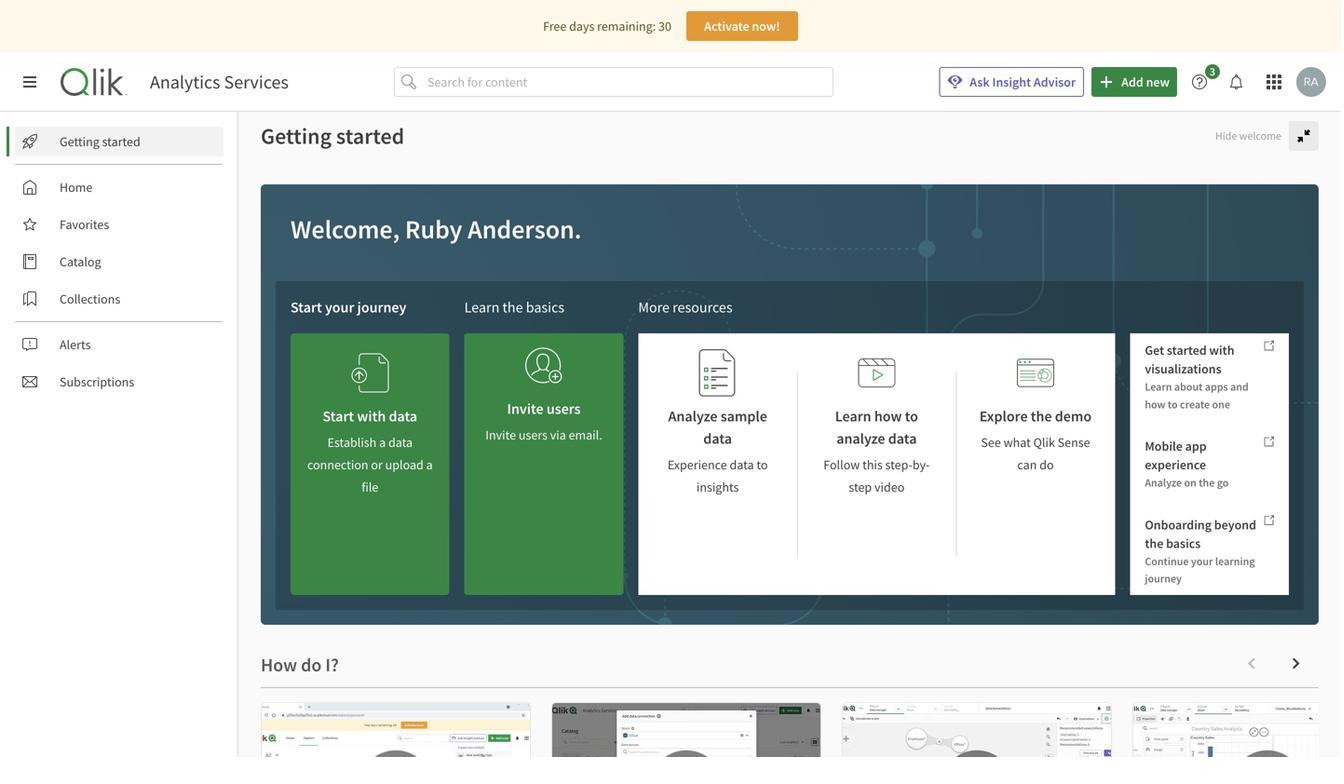 Task type: vqa. For each thing, say whether or not it's contained in the screenshot.


Task type: locate. For each thing, give the bounding box(es) containing it.
0 horizontal spatial getting started
[[60, 133, 140, 150]]

learn up "analyze"
[[835, 407, 872, 426]]

a
[[379, 434, 386, 451], [426, 456, 433, 473]]

your left the learning
[[1191, 554, 1213, 569]]

basics
[[526, 298, 565, 317], [1166, 535, 1201, 552]]

analyze
[[668, 407, 718, 426], [1145, 476, 1182, 490]]

0 vertical spatial learn
[[465, 298, 500, 317]]

0 horizontal spatial to
[[757, 456, 768, 473]]

how up "analyze"
[[875, 407, 902, 426]]

invite
[[507, 400, 544, 418], [486, 427, 516, 443]]

start inside the start with data establish a data connection or upload a file
[[323, 407, 354, 426]]

Search for content text field
[[424, 67, 834, 97]]

1 horizontal spatial getting started
[[261, 122, 404, 150]]

subscriptions link
[[15, 367, 224, 397]]

to up by- on the bottom of the page
[[905, 407, 918, 426]]

learn left about at the bottom right of the page
[[1145, 380, 1172, 394]]

the up continue at the right bottom
[[1145, 535, 1164, 552]]

1 vertical spatial your
[[1191, 554, 1213, 569]]

0 vertical spatial basics
[[526, 298, 565, 317]]

1 horizontal spatial with
[[1210, 342, 1235, 359]]

to left create
[[1168, 397, 1178, 412]]

0 horizontal spatial journey
[[357, 298, 407, 317]]

go
[[1217, 476, 1229, 490]]

one
[[1212, 397, 1230, 412]]

ruby anderson image
[[1297, 67, 1326, 97]]

getting started inside welcome, ruby anderson. main content
[[261, 122, 404, 150]]

analyze up experience
[[668, 407, 718, 426]]

the down anderson.
[[503, 298, 523, 317]]

learn inside learn how to analyze data follow this step-by- step video
[[835, 407, 872, 426]]

0 horizontal spatial a
[[379, 434, 386, 451]]

0 vertical spatial start
[[291, 298, 322, 317]]

journey up start with data 'image' in the left of the page
[[357, 298, 407, 317]]

0 horizontal spatial how
[[875, 407, 902, 426]]

welcome, ruby anderson. main content
[[238, 99, 1341, 757]]

remaining:
[[597, 18, 656, 34]]

sample
[[721, 407, 767, 426]]

more resources
[[638, 298, 733, 317]]

1 vertical spatial with
[[357, 407, 386, 426]]

0 vertical spatial invite
[[507, 400, 544, 418]]

file
[[362, 479, 379, 496]]

1 horizontal spatial journey
[[1145, 572, 1182, 586]]

days
[[569, 18, 595, 34]]

users left via at bottom
[[519, 427, 548, 443]]

apps
[[1205, 380, 1228, 394]]

getting started inside navigation pane element
[[60, 133, 140, 150]]

1 horizontal spatial start
[[323, 407, 354, 426]]

2 vertical spatial learn
[[835, 407, 872, 426]]

0 horizontal spatial learn
[[465, 298, 500, 317]]

1 horizontal spatial a
[[426, 456, 433, 473]]

0 vertical spatial analyze
[[668, 407, 718, 426]]

invite down invite users image
[[507, 400, 544, 418]]

subscriptions
[[60, 374, 134, 390]]

0 horizontal spatial start
[[291, 298, 322, 317]]

start up establish
[[323, 407, 354, 426]]

a right upload
[[426, 456, 433, 473]]

getting inside navigation pane element
[[60, 133, 99, 150]]

services
[[224, 70, 289, 94]]

visualizations
[[1145, 360, 1222, 377]]

how
[[1145, 397, 1166, 412], [875, 407, 902, 426]]

analytics
[[150, 70, 220, 94]]

1 horizontal spatial how
[[1145, 397, 1166, 412]]

experience
[[1145, 457, 1206, 473]]

1 vertical spatial start
[[323, 407, 354, 426]]

started
[[336, 122, 404, 150], [102, 133, 140, 150], [1167, 342, 1207, 359]]

basics up invite users image
[[526, 298, 565, 317]]

0 horizontal spatial started
[[102, 133, 140, 150]]

2 horizontal spatial learn
[[1145, 380, 1172, 394]]

catalog
[[60, 253, 101, 270]]

1 vertical spatial learn
[[1145, 380, 1172, 394]]

analyze
[[837, 429, 885, 448]]

1 vertical spatial basics
[[1166, 535, 1201, 552]]

activate now!
[[704, 18, 780, 34]]

getting inside welcome, ruby anderson. main content
[[261, 122, 332, 150]]

0 horizontal spatial your
[[325, 298, 354, 317]]

getting
[[261, 122, 332, 150], [60, 133, 99, 150]]

journey down continue at the right bottom
[[1145, 572, 1182, 586]]

with inside get started with visualizations learn about apps and how to create one
[[1210, 342, 1235, 359]]

invite left via at bottom
[[486, 427, 516, 443]]

how inside learn how to analyze data follow this step-by- step video
[[875, 407, 902, 426]]

with up establish
[[357, 407, 386, 426]]

your up start with data 'image' in the left of the page
[[325, 298, 354, 317]]

1 vertical spatial journey
[[1145, 572, 1182, 586]]

and
[[1231, 380, 1249, 394]]

start down welcome,
[[291, 298, 322, 317]]

1 horizontal spatial basics
[[1166, 535, 1201, 552]]

0 horizontal spatial getting
[[60, 133, 99, 150]]

1 horizontal spatial learn
[[835, 407, 872, 426]]

analyze inside mobile app experience analyze on the go
[[1145, 476, 1182, 490]]

with inside the start with data establish a data connection or upload a file
[[357, 407, 386, 426]]

data
[[389, 407, 417, 426], [704, 429, 732, 448], [888, 429, 917, 448], [388, 434, 413, 451], [730, 456, 754, 473]]

0 horizontal spatial with
[[357, 407, 386, 426]]

your
[[325, 298, 354, 317], [1191, 554, 1213, 569]]

the left go on the bottom
[[1199, 476, 1215, 490]]

30
[[659, 18, 672, 34]]

getting down services
[[261, 122, 332, 150]]

the up qlik
[[1031, 407, 1052, 426]]

2 horizontal spatial started
[[1167, 342, 1207, 359]]

with up apps
[[1210, 342, 1235, 359]]

start your journey
[[291, 298, 407, 317]]

mobile
[[1145, 438, 1183, 455]]

2 horizontal spatial to
[[1168, 397, 1178, 412]]

users up via at bottom
[[547, 400, 581, 418]]

advisor
[[1034, 74, 1076, 90]]

learn
[[465, 298, 500, 317], [1145, 380, 1172, 394], [835, 407, 872, 426]]

start
[[291, 298, 322, 317], [323, 407, 354, 426]]

a up or
[[379, 434, 386, 451]]

insight
[[993, 74, 1031, 90]]

the inside explore the demo see what qlik sense can do
[[1031, 407, 1052, 426]]

0 horizontal spatial basics
[[526, 298, 565, 317]]

welcome, ruby anderson.
[[291, 213, 582, 245]]

1 horizontal spatial analyze
[[1145, 476, 1182, 490]]

get started with visualizations learn about apps and how to create one
[[1145, 342, 1249, 412]]

to down sample
[[757, 456, 768, 473]]

basics down the onboarding
[[1166, 535, 1201, 552]]

analytics services
[[150, 70, 289, 94]]

welcome
[[1240, 128, 1282, 143]]

step-
[[885, 456, 913, 473]]

journey
[[357, 298, 407, 317], [1145, 572, 1182, 586]]

free days remaining: 30
[[543, 18, 672, 34]]

the inside onboarding beyond the basics continue your learning journey
[[1145, 535, 1164, 552]]

getting up the home
[[60, 133, 99, 150]]

to
[[1168, 397, 1178, 412], [905, 407, 918, 426], [757, 456, 768, 473]]

welcome,
[[291, 213, 400, 245]]

how left create
[[1145, 397, 1166, 412]]

analyze down experience
[[1145, 476, 1182, 490]]

more
[[638, 298, 670, 317]]

ask insight advisor
[[970, 74, 1076, 90]]

onboarding
[[1145, 516, 1212, 533]]

1 horizontal spatial getting
[[261, 122, 332, 150]]

video
[[875, 479, 905, 496]]

0 vertical spatial a
[[379, 434, 386, 451]]

explore
[[980, 407, 1028, 426]]

ask insight advisor button
[[939, 67, 1084, 97]]

1 horizontal spatial to
[[905, 407, 918, 426]]

home link
[[15, 172, 224, 202]]

1 horizontal spatial your
[[1191, 554, 1213, 569]]

free
[[543, 18, 567, 34]]

0 horizontal spatial analyze
[[668, 407, 718, 426]]

the
[[503, 298, 523, 317], [1031, 407, 1052, 426], [1199, 476, 1215, 490], [1145, 535, 1164, 552]]

activate
[[704, 18, 749, 34]]

analytics services element
[[150, 70, 289, 94]]

1 vertical spatial analyze
[[1145, 476, 1182, 490]]

0 vertical spatial with
[[1210, 342, 1235, 359]]

learn down anderson.
[[465, 298, 500, 317]]

explore the demo image
[[1017, 348, 1054, 398]]

0 vertical spatial journey
[[357, 298, 407, 317]]

continue
[[1145, 554, 1189, 569]]

anderson.
[[468, 213, 582, 245]]

getting started
[[261, 122, 404, 150], [60, 133, 140, 150]]



Task type: describe. For each thing, give the bounding box(es) containing it.
resources
[[673, 298, 733, 317]]

or
[[371, 456, 383, 473]]

learning
[[1216, 554, 1255, 569]]

learn for learn how to analyze data follow this step-by- step video
[[835, 407, 872, 426]]

learn how to analyze data follow this step-by- step video
[[824, 407, 930, 496]]

upload
[[385, 456, 424, 473]]

explore the demo see what qlik sense can do
[[980, 407, 1092, 473]]

invite users invite users via email.
[[486, 400, 602, 443]]

via
[[550, 427, 566, 443]]

your inside onboarding beyond the basics continue your learning journey
[[1191, 554, 1213, 569]]

learn inside get started with visualizations learn about apps and how to create one
[[1145, 380, 1172, 394]]

1 horizontal spatial started
[[336, 122, 404, 150]]

alerts link
[[15, 330, 224, 360]]

start with data image
[[351, 348, 389, 398]]

how inside get started with visualizations learn about apps and how to create one
[[1145, 397, 1166, 412]]

ask
[[970, 74, 990, 90]]

analyze sample data experience data to insights
[[668, 407, 768, 496]]

what
[[1004, 434, 1031, 451]]

connection
[[307, 456, 368, 473]]

getting started link
[[15, 127, 224, 156]]

home
[[60, 179, 92, 196]]

about
[[1175, 380, 1203, 394]]

the inside mobile app experience analyze on the go
[[1199, 476, 1215, 490]]

qlik
[[1034, 434, 1055, 451]]

favorites
[[60, 216, 109, 233]]

to inside analyze sample data experience data to insights
[[757, 456, 768, 473]]

follow
[[824, 456, 860, 473]]

data inside learn how to analyze data follow this step-by- step video
[[888, 429, 917, 448]]

learn how to analyze data image
[[858, 348, 895, 398]]

experience
[[668, 456, 727, 473]]

by-
[[913, 456, 930, 473]]

do
[[1040, 456, 1054, 473]]

step
[[849, 479, 872, 496]]

add
[[1122, 74, 1144, 90]]

1 vertical spatial users
[[519, 427, 548, 443]]

hide welcome image
[[1297, 129, 1312, 143]]

1 vertical spatial invite
[[486, 427, 516, 443]]

to inside get started with visualizations learn about apps and how to create one
[[1168, 397, 1178, 412]]

collections link
[[15, 284, 224, 314]]

learn the basics
[[465, 298, 565, 317]]

navigation pane element
[[0, 119, 238, 404]]

add new button
[[1092, 67, 1177, 97]]

alerts
[[60, 336, 91, 353]]

activate now! link
[[686, 11, 798, 41]]

3 button
[[1185, 64, 1226, 97]]

hide
[[1216, 128, 1237, 143]]

start for your
[[291, 298, 322, 317]]

3
[[1210, 64, 1216, 79]]

collections
[[60, 291, 120, 307]]

catalog link
[[15, 247, 224, 277]]

hide welcome
[[1216, 128, 1282, 143]]

invite users image
[[525, 341, 563, 390]]

add new
[[1122, 74, 1170, 90]]

start with data establish a data connection or upload a file
[[307, 407, 433, 496]]

1 vertical spatial a
[[426, 456, 433, 473]]

0 vertical spatial users
[[547, 400, 581, 418]]

started inside get started with visualizations learn about apps and how to create one
[[1167, 342, 1207, 359]]

mobile app experience analyze on the go
[[1145, 438, 1229, 490]]

insights
[[697, 479, 739, 496]]

sense
[[1058, 434, 1090, 451]]

get
[[1145, 342, 1165, 359]]

to inside learn how to analyze data follow this step-by- step video
[[905, 407, 918, 426]]

learn for learn the basics
[[465, 298, 500, 317]]

app
[[1186, 438, 1207, 455]]

create
[[1180, 397, 1210, 412]]

start for with
[[323, 407, 354, 426]]

this
[[863, 456, 883, 473]]

beyond
[[1214, 516, 1257, 533]]

onboarding beyond the basics continue your learning journey
[[1145, 516, 1257, 586]]

email.
[[569, 427, 602, 443]]

establish
[[328, 434, 377, 451]]

see
[[981, 434, 1001, 451]]

now!
[[752, 18, 780, 34]]

ruby
[[405, 213, 463, 245]]

0 vertical spatial your
[[325, 298, 354, 317]]

can
[[1018, 456, 1037, 473]]

on
[[1184, 476, 1197, 490]]

analyze inside analyze sample data experience data to insights
[[668, 407, 718, 426]]

close sidebar menu image
[[22, 75, 37, 89]]

journey inside onboarding beyond the basics continue your learning journey
[[1145, 572, 1182, 586]]

started inside getting started link
[[102, 133, 140, 150]]

favorites link
[[15, 210, 224, 239]]

basics inside onboarding beyond the basics continue your learning journey
[[1166, 535, 1201, 552]]

new
[[1146, 74, 1170, 90]]

demo
[[1055, 407, 1092, 426]]

analyze sample data image
[[699, 348, 737, 398]]



